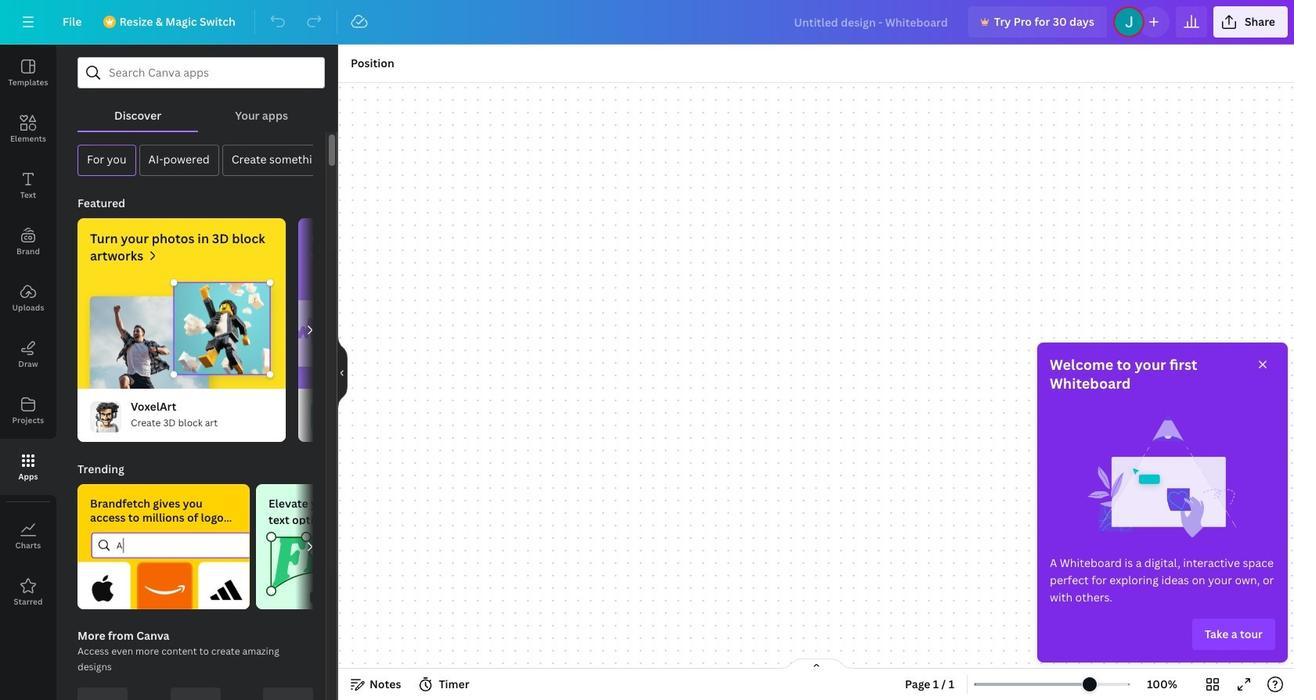 Task type: locate. For each thing, give the bounding box(es) containing it.
an image of a hand placing a sticky note on a whiteboard image
[[1050, 406, 1276, 556]]

an image of a text input, and apple, amazon, adidas logos image
[[78, 532, 250, 624]]

show pages image
[[779, 659, 854, 671]]

Zoom button
[[1137, 673, 1188, 698]]



Task type: describe. For each thing, give the bounding box(es) containing it.
Search Canva apps search field
[[109, 58, 294, 88]]

voxelart image
[[90, 402, 121, 433]]

Design title text field
[[782, 6, 962, 38]]

voiceover image
[[298, 278, 507, 389]]

main menu bar
[[0, 0, 1295, 45]]

voxelart image
[[78, 278, 286, 389]]

hide image
[[338, 335, 348, 410]]

the word 'flow' in stylized text, currently selected by the user alex, who's interacting with points to alter its appearance. image
[[256, 532, 428, 610]]

side panel tab list
[[0, 45, 56, 621]]

quick actions image
[[1249, 623, 1268, 642]]



Task type: vqa. For each thing, say whether or not it's contained in the screenshot.
VOICEOVER image
yes



